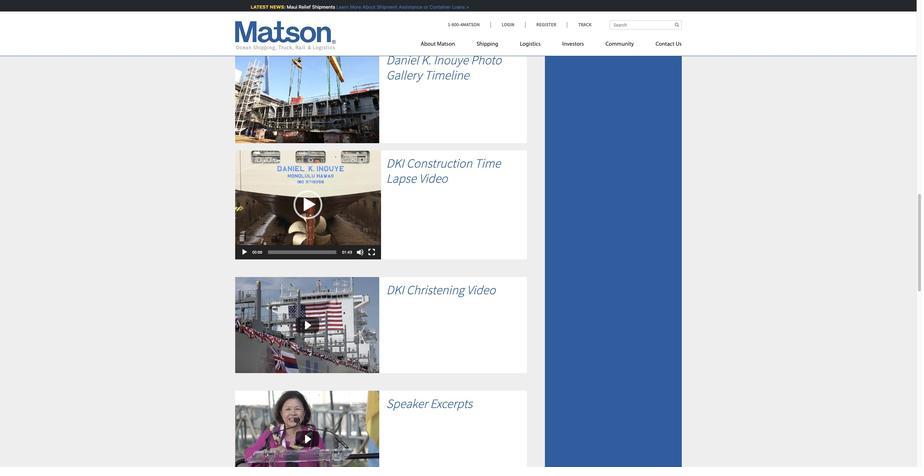 Task type: locate. For each thing, give the bounding box(es) containing it.
dki christening video
[[386, 283, 496, 298]]

shipments
[[311, 4, 334, 10]]

None search field
[[610, 20, 682, 30]]

shipping link
[[466, 38, 509, 53]]

total structural steel weight – 13,108 tons
[[248, 11, 359, 19]]

excerpts
[[430, 396, 473, 412]]

01:43
[[342, 251, 352, 255]]

us
[[676, 41, 682, 47]]

login
[[502, 22, 515, 28]]

or
[[422, 4, 427, 10]]

logistics link
[[509, 38, 552, 53]]

timeline
[[425, 67, 469, 83]]

learn
[[335, 4, 347, 10]]

inouye
[[434, 52, 469, 68]]

shipment
[[376, 4, 396, 10]]

about
[[361, 4, 374, 10], [421, 41, 436, 47]]

dki for dki christening video
[[386, 283, 404, 298]]

matson
[[437, 41, 455, 47]]

1-800-4matson
[[448, 22, 480, 28]]

about up daniel k. inouye
[[421, 41, 436, 47]]

weight
[[304, 11, 322, 19]]

dki for dki
[[386, 156, 404, 171]]

dki
[[386, 156, 404, 171], [386, 283, 404, 298]]

about matson link
[[421, 38, 466, 53]]

0 vertical spatial video
[[419, 171, 448, 186]]

investors link
[[552, 38, 595, 53]]

2 dki from the top
[[386, 283, 404, 298]]

video
[[419, 171, 448, 186], [467, 283, 496, 298]]

register link
[[525, 22, 567, 28]]

community
[[606, 41, 634, 47]]

blue matson logo with ocean, shipping, truck, rail and logistics written beneath it. image
[[235, 21, 336, 51]]

speaker excerpts link
[[386, 396, 473, 412]]

1 horizontal spatial about
[[421, 41, 436, 47]]

00:00
[[252, 251, 262, 255]]

Search search field
[[610, 20, 682, 30]]

1 vertical spatial dki
[[386, 283, 404, 298]]

learn more about shipment assistance or container loans > link
[[335, 4, 468, 10]]

13,108
[[328, 11, 346, 19]]

1 vertical spatial about
[[421, 41, 436, 47]]

0 vertical spatial about
[[361, 4, 374, 10]]

more
[[349, 4, 360, 10]]

about right more
[[361, 4, 374, 10]]

1 horizontal spatial video
[[467, 283, 496, 298]]

0 horizontal spatial video
[[419, 171, 448, 186]]

investors
[[562, 41, 584, 47]]

loans
[[451, 4, 464, 10]]

0 vertical spatial dki
[[386, 156, 404, 171]]

latest
[[249, 4, 267, 10]]

1 dki from the top
[[386, 156, 404, 171]]

contact us
[[656, 41, 682, 47]]

–
[[324, 11, 327, 19]]

time slider slider
[[268, 251, 337, 255]]

about matson
[[421, 41, 455, 47]]

structural
[[262, 11, 289, 19]]

k.
[[421, 52, 431, 68]]

gallery
[[386, 67, 422, 83]]



Task type: describe. For each thing, give the bounding box(es) containing it.
track link
[[567, 22, 592, 28]]

steel
[[290, 11, 303, 19]]

track
[[578, 22, 592, 28]]

4matson
[[461, 22, 480, 28]]

time
[[475, 156, 501, 171]]

video inside construction time lapse video
[[419, 171, 448, 186]]

daniel k. inouye
[[386, 52, 469, 68]]

search image
[[675, 22, 679, 27]]

photo
[[471, 52, 502, 68]]

1-800-4matson link
[[448, 22, 491, 28]]

community link
[[595, 38, 645, 53]]

construction time lapse video
[[386, 156, 501, 186]]

register
[[537, 22, 556, 28]]

daniel
[[386, 52, 419, 68]]

lapse
[[386, 171, 417, 186]]

contact us link
[[645, 38, 682, 53]]

assistance
[[398, 4, 421, 10]]

shipping
[[477, 41, 498, 47]]

total
[[248, 11, 261, 19]]

latest news: maui relief shipments learn more about shipment assistance or container loans >
[[249, 4, 468, 10]]

relief
[[297, 4, 310, 10]]

800-
[[452, 22, 461, 28]]

construction
[[407, 156, 472, 171]]

contact
[[656, 41, 675, 47]]

0 horizontal spatial about
[[361, 4, 374, 10]]

photo gallery timeline
[[386, 52, 502, 83]]

container
[[428, 4, 449, 10]]

about inside the 'top menu' navigation
[[421, 41, 436, 47]]

speaker excerpts
[[386, 396, 473, 412]]

1 vertical spatial video
[[467, 283, 496, 298]]

news:
[[269, 4, 284, 10]]

speaker
[[386, 396, 428, 412]]

christening
[[407, 283, 464, 298]]

login link
[[491, 22, 525, 28]]

>
[[465, 4, 468, 10]]

tons
[[347, 11, 359, 19]]

video player application
[[235, 150, 381, 261]]

top menu navigation
[[421, 38, 682, 53]]

1-
[[448, 22, 452, 28]]

maui
[[286, 4, 296, 10]]

logistics
[[520, 41, 541, 47]]



Task type: vqa. For each thing, say whether or not it's contained in the screenshot.
Lapse
yes



